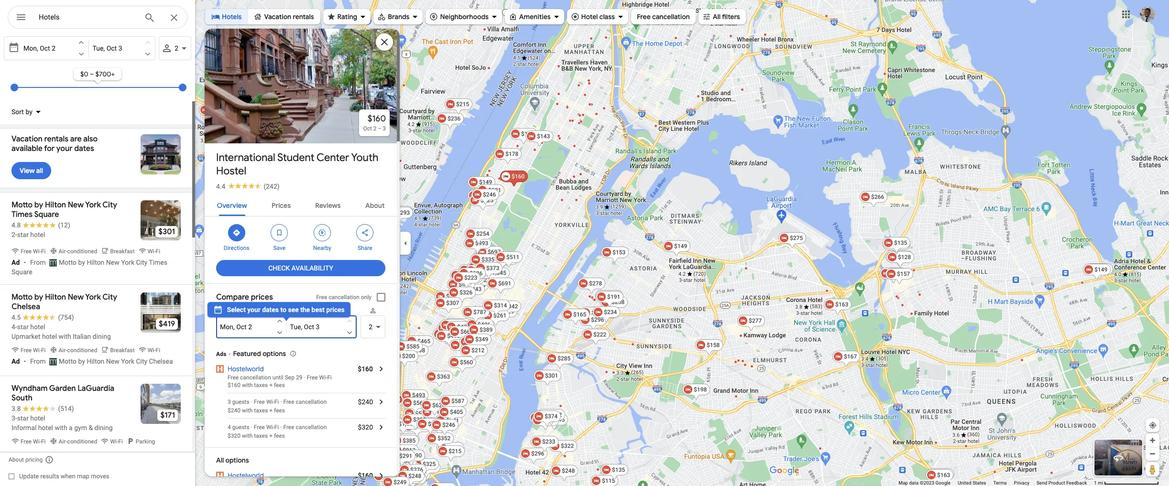 Task type: locate. For each thing, give the bounding box(es) containing it.
0 horizontal spatial vacation
[[11, 134, 43, 144]]

0 vertical spatial set check in one day earlier image
[[77, 38, 85, 47]]

0 horizontal spatial monday, october 2 to tuesday, october 3 group
[[4, 36, 155, 60]]

options left more information about these ads image
[[263, 350, 286, 358]]

0 vertical spatial rentals
[[293, 12, 314, 21]]

set check in one day earlier image
[[77, 38, 85, 47], [275, 317, 284, 326]]

1 horizontal spatial set check in one day earlier image
[[275, 317, 284, 326]]

oct for set check out one day later icon
[[304, 323, 314, 331]]

ads
[[216, 351, 226, 358]]

prices up out
[[251, 293, 273, 302]]

1 vertical spatial your
[[247, 306, 260, 314]]

rentals left rating 'popup button'
[[293, 12, 314, 21]]

2 inside guests group
[[369, 323, 373, 331]]

0 vertical spatial mon, oct 2
[[23, 44, 55, 52]]

1 vertical spatial monday, october 2 to tuesday, october 3 group
[[216, 316, 357, 339]]

1 horizontal spatial set check out one day earlier image
[[345, 317, 354, 326]]

with for $320
[[242, 433, 253, 439]]

guests
[[232, 399, 249, 406], [232, 424, 249, 431]]

3 inside check in / check out group
[[316, 323, 320, 331]]

check
[[268, 264, 290, 272]]

taxes down 4 guests · free wi-fi · free cancellation
[[254, 433, 268, 439]]

fees down the until
[[274, 382, 285, 389]]

0 vertical spatial dates
[[74, 144, 94, 154]]

data
[[909, 481, 919, 486]]

0 vertical spatial prices
[[251, 293, 273, 302]]

wi- up $240 with taxes + fees
[[266, 399, 274, 406]]

oct up $700+
[[106, 44, 117, 52]]

0 vertical spatial fi
[[327, 374, 332, 381]]

0 vertical spatial tue, oct 3
[[93, 44, 122, 52]]

footer
[[899, 480, 1094, 486]]

options down $320 with taxes + fees
[[226, 456, 249, 465]]

1 vertical spatial 3
[[316, 323, 320, 331]]

138
[[229, 123, 242, 132]]

hotels
[[222, 12, 242, 21]]

taxes up "3 guests · free wi-fi · free cancellation"
[[254, 382, 268, 389]]

set check out one day earlier image up set check out one day later icon
[[345, 317, 354, 326]]

see
[[288, 306, 299, 314]]

hostelworld down all options
[[228, 472, 264, 480]]

guests right 4
[[232, 424, 249, 431]]

2 vertical spatial taxes
[[254, 433, 268, 439]]

1 vertical spatial options
[[226, 456, 249, 465]]

1 vertical spatial +
[[269, 407, 273, 414]]

vacation inside radio
[[264, 12, 291, 21]]

share
[[358, 245, 372, 252]]

0 vertical spatial $240
[[358, 398, 373, 406]]

$160 inside $160 oct 2 – 3
[[368, 113, 386, 124]]

1 vertical spatial with
[[242, 407, 253, 414]]

privacy
[[1014, 481, 1030, 486]]

1 fees from the top
[[274, 382, 285, 389]]

1 taxes from the top
[[254, 382, 268, 389]]

1 guests from the top
[[232, 399, 249, 406]]

amenities button
[[505, 6, 564, 27]]

check
[[216, 307, 232, 314], [243, 307, 259, 314]]

0 vertical spatial vacation
[[264, 12, 291, 21]]

compare
[[216, 293, 249, 302]]

mon, oct 2 down in
[[220, 323, 252, 331]]

3 fees from the top
[[274, 433, 285, 439]]

your right /
[[247, 306, 260, 314]]

tue, oct 3 inside vacation rentals are also available for your dates main content
[[93, 44, 122, 52]]

· inside the free cancellation until sep 29 · free wi-fi $160 with taxes + fees
[[304, 374, 305, 381]]

1 vertical spatial 2 button
[[361, 316, 385, 339]]

tue, oct 3
[[93, 44, 122, 52], [290, 323, 320, 331]]

map
[[899, 481, 908, 486]]

1 vertical spatial rentals
[[44, 134, 68, 144]]

1 horizontal spatial check
[[243, 307, 259, 314]]

rating
[[337, 12, 357, 21]]

mon, down in
[[220, 323, 235, 331]]

dates
[[74, 144, 94, 154], [262, 306, 279, 314]]

youth
[[351, 151, 379, 165]]

2 hostelworld from the top
[[228, 472, 264, 480]]

$240 for $240
[[358, 398, 373, 406]]

1 mi
[[1094, 481, 1104, 486]]

2 button right set check out one day later image
[[159, 36, 191, 60]]

0 vertical spatial options
[[263, 350, 286, 358]]

1 horizontal spatial $240
[[358, 398, 373, 406]]

1 vertical spatial wi-
[[266, 399, 274, 406]]

0 vertical spatial tue,
[[93, 44, 105, 52]]

0 horizontal spatial check
[[216, 307, 232, 314]]

tue, oct 3 down the
[[290, 323, 320, 331]]

check left in
[[216, 307, 232, 314]]

138 photos button
[[212, 120, 271, 136]]

terms button
[[994, 480, 1007, 486]]

vacation right hotels on the left
[[264, 12, 291, 21]]

1 horizontal spatial all
[[713, 12, 721, 21]]

2 right set check out one day later icon
[[369, 323, 373, 331]]

fees
[[274, 382, 285, 389], [274, 407, 285, 414], [274, 433, 285, 439]]

zoom out image
[[1149, 450, 1156, 458]]

0 vertical spatial +
[[269, 382, 273, 389]]

1 vertical spatial dates
[[262, 306, 279, 314]]

–
[[90, 70, 94, 78]]

$320 for $320
[[358, 424, 373, 431]]

mon, inside vacation rentals are also available for your dates main content
[[23, 44, 38, 52]]

0 vertical spatial wi-
[[319, 374, 327, 381]]

all options
[[216, 456, 249, 465]]

wi- up $320 with taxes + fees
[[266, 424, 274, 431]]

29
[[296, 374, 302, 381]]

0 horizontal spatial mon, oct 2
[[23, 44, 55, 52]]

tab list
[[205, 193, 397, 216]]

set check out one day earlier image up set check out one day later image
[[144, 38, 152, 47]]

set check in one day later image
[[275, 329, 284, 337]]

oct left 2 – 3
[[363, 125, 372, 132]]

all inside international student center youth hostel main content
[[216, 456, 224, 465]]

· right 29
[[304, 374, 305, 381]]

free down "3 guests · free wi-fi · free cancellation"
[[283, 424, 294, 431]]

sep
[[285, 374, 295, 381]]

cancellation for free cancellation only
[[329, 294, 360, 301]]

about up 
[[365, 201, 385, 210]]

mon, for set check in one day later icon
[[220, 323, 235, 331]]

to
[[280, 306, 286, 314]]

1 vertical spatial hostelworld
[[228, 472, 264, 480]]

0 vertical spatial mon,
[[23, 44, 38, 52]]


[[15, 11, 27, 24]]

footer containing map data ©2023 google
[[899, 480, 1094, 486]]

3 up 4
[[228, 399, 231, 406]]

tue, for set check out one day later icon
[[290, 323, 302, 331]]

your inside vacation rentals are also available for your dates
[[56, 144, 73, 154]]

0 horizontal spatial set check out one day earlier image
[[144, 38, 152, 47]]

1 horizontal spatial mon,
[[220, 323, 235, 331]]

0 vertical spatial $320
[[358, 424, 373, 431]]

options for featured options
[[263, 350, 286, 358]]

free up $320 with taxes + fees
[[254, 424, 265, 431]]

about left pricing
[[9, 457, 24, 463]]

1 vertical spatial $320
[[228, 433, 241, 439]]

1 vertical spatial fi
[[274, 399, 279, 406]]

rentals
[[293, 12, 314, 21], [44, 134, 68, 144]]

free down the free cancellation until sep 29 · free wi-fi $160 with taxes + fees
[[283, 399, 294, 406]]

0 vertical spatial hostelworld
[[228, 365, 264, 373]]

tue,
[[93, 44, 105, 52], [290, 323, 302, 331]]

none field inside hotels field
[[39, 11, 136, 23]]

dates inside vacation rentals are also available for your dates
[[74, 144, 94, 154]]

2 with from the top
[[242, 407, 253, 414]]

1 vertical spatial all
[[216, 456, 224, 465]]

all
[[36, 166, 43, 175]]

set check in one day earlier image up set check in one day later icon
[[275, 317, 284, 326]]

guests for $240
[[232, 399, 249, 406]]

0 horizontal spatial about
[[9, 457, 24, 463]]

taxes
[[254, 382, 268, 389], [254, 407, 268, 414], [254, 433, 268, 439]]

3
[[118, 44, 122, 52], [316, 323, 320, 331], [228, 399, 231, 406]]

student
[[277, 151, 314, 165]]

vacation for vacation rentals are also available for your dates
[[11, 134, 43, 144]]

1 horizontal spatial your
[[247, 306, 260, 314]]

set check in one day earlier image up set check in one day later image on the left
[[77, 38, 85, 47]]

0 horizontal spatial tue, oct 3
[[93, 44, 122, 52]]

2 left set check in one day later image on the left
[[52, 44, 55, 52]]

check right /
[[243, 307, 259, 314]]

2 taxes from the top
[[254, 407, 268, 414]]

2 vertical spatial +
[[269, 433, 273, 439]]

check in / check out group
[[216, 307, 357, 339]]

taxes down "3 guests · free wi-fi · free cancellation"
[[254, 407, 268, 414]]

1 horizontal spatial dates
[[262, 306, 279, 314]]

hotel
[[581, 12, 598, 21]]

best
[[312, 306, 325, 314]]

tue, oct 3 up $700+
[[93, 44, 122, 52]]

1 vertical spatial mon,
[[220, 323, 235, 331]]

$320
[[358, 424, 373, 431], [228, 433, 241, 439]]

fi up $320 with taxes + fees
[[274, 424, 279, 431]]

rentals left are in the left top of the page
[[44, 134, 68, 144]]

your
[[56, 144, 73, 154], [247, 306, 260, 314]]

1 horizontal spatial 3
[[228, 399, 231, 406]]

vacation rentals are also available for your dates main content
[[0, 34, 195, 486]]

1 vertical spatial $240
[[228, 407, 241, 414]]

vacation for vacation rentals
[[264, 12, 291, 21]]

0 horizontal spatial options
[[226, 456, 249, 465]]

0 horizontal spatial rentals
[[44, 134, 68, 144]]

mi
[[1098, 481, 1104, 486]]

3 left set check out one day later image
[[118, 44, 122, 52]]

rating button
[[323, 6, 371, 27]]

3 down "best"
[[316, 323, 320, 331]]

tue, inside vacation rentals are also available for your dates main content
[[93, 44, 105, 52]]

oct down the
[[304, 323, 314, 331]]

prices down free cancellation only
[[326, 306, 345, 314]]

select your dates to see the best prices
[[227, 306, 345, 314]]

rentals for vacation rentals
[[293, 12, 314, 21]]

free inside button
[[637, 12, 651, 21]]

availability
[[292, 264, 333, 272]]

fees for $240
[[274, 407, 285, 414]]

©2023
[[920, 481, 934, 486]]

(242)
[[264, 183, 280, 190]]

set check in one day earlier image inside vacation rentals are also available for your dates main content
[[77, 38, 85, 47]]

3 for set check out one day later image
[[118, 44, 122, 52]]

international
[[216, 151, 275, 165]]

0 vertical spatial fees
[[274, 382, 285, 389]]

None field
[[39, 11, 136, 23]]

with down $240 with taxes + fees
[[242, 433, 253, 439]]

tue, inside check in / check out group
[[290, 323, 302, 331]]

select
[[227, 306, 246, 314]]

all for all filters
[[713, 12, 721, 21]]

3 with from the top
[[242, 433, 253, 439]]

available
[[11, 144, 43, 154]]

oct left set check in one day later image on the left
[[40, 44, 50, 52]]

brands
[[388, 12, 410, 21]]

0 vertical spatial monday, october 2 to tuesday, october 3 group
[[4, 36, 155, 60]]

0 vertical spatial about
[[365, 201, 385, 210]]

wi- for $320
[[266, 424, 274, 431]]

2 vertical spatial wi-
[[266, 424, 274, 431]]

0 horizontal spatial 2 button
[[159, 36, 191, 60]]

fees down "3 guests · free wi-fi · free cancellation"
[[274, 407, 285, 414]]

1 vertical spatial guests
[[232, 424, 249, 431]]

privacy button
[[1014, 480, 1030, 486]]

fi right 29
[[327, 374, 332, 381]]

1 + from the top
[[269, 382, 273, 389]]

fees inside the free cancellation until sep 29 · free wi-fi $160 with taxes + fees
[[274, 382, 285, 389]]

1 vertical spatial about
[[9, 457, 24, 463]]

3 taxes from the top
[[254, 433, 268, 439]]

about inside vacation rentals are also available for your dates main content
[[9, 457, 24, 463]]

0 horizontal spatial prices
[[251, 293, 273, 302]]

+
[[269, 382, 273, 389], [269, 407, 273, 414], [269, 433, 273, 439]]

3 + from the top
[[269, 433, 273, 439]]

mon,
[[23, 44, 38, 52], [220, 323, 235, 331]]

fi down the free cancellation until sep 29 · free wi-fi $160 with taxes + fees
[[274, 399, 279, 406]]

tab list containing overview
[[205, 193, 397, 216]]

cancellation inside button
[[652, 12, 690, 21]]

about pricing image
[[45, 456, 54, 464]]

0 vertical spatial taxes
[[254, 382, 268, 389]]

with up $320 with taxes + fees
[[242, 407, 253, 414]]

vacation rentals are also available for your dates
[[11, 134, 98, 154]]

free down featured
[[228, 374, 239, 381]]

fi inside the free cancellation until sep 29 · free wi-fi $160 with taxes + fees
[[327, 374, 332, 381]]

about pricing
[[9, 457, 43, 463]]

0 horizontal spatial tue,
[[93, 44, 105, 52]]

tue, oct 3 for set check out one day later image
[[93, 44, 122, 52]]

+ for $240
[[269, 407, 273, 414]]

0 horizontal spatial mon,
[[23, 44, 38, 52]]

vacation inside vacation rentals are also available for your dates
[[11, 134, 43, 144]]

with up $240 with taxes + fees
[[242, 382, 253, 389]]

mon, inside check in / check out group
[[220, 323, 235, 331]]

wi- right 29
[[319, 374, 327, 381]]

with for $240
[[242, 407, 253, 414]]

vacation left for
[[11, 134, 43, 144]]

tue, down see
[[290, 323, 302, 331]]

2 + from the top
[[269, 407, 273, 414]]

0 vertical spatial set check out one day earlier image
[[144, 38, 152, 47]]

0 horizontal spatial your
[[56, 144, 73, 154]]

free right 29
[[307, 374, 318, 381]]

mon, oct 2 for set check in one day later image on the left
[[23, 44, 55, 52]]

class
[[599, 12, 615, 21]]

1 vertical spatial vacation
[[11, 134, 43, 144]]

free right class
[[637, 12, 651, 21]]

mon, oct 2 inside check in / check out group
[[220, 323, 252, 331]]

0 horizontal spatial 3
[[118, 44, 122, 52]]

1 vertical spatial tue,
[[290, 323, 302, 331]]

rentals inside vacation rentals are also available for your dates
[[44, 134, 68, 144]]

+ inside the free cancellation until sep 29 · free wi-fi $160 with taxes + fees
[[269, 382, 273, 389]]

fees down 4 guests · free wi-fi · free cancellation
[[274, 433, 285, 439]]

3 for set check out one day later icon
[[316, 323, 320, 331]]

oct down /
[[236, 323, 247, 331]]

zoom in image
[[1149, 437, 1156, 444]]

monday, october 2 to tuesday, october 3 group up $0
[[4, 36, 155, 60]]

2 down check in / check out
[[248, 323, 252, 331]]

2 fees from the top
[[274, 407, 285, 414]]

2 horizontal spatial 3
[[316, 323, 320, 331]]

2 vertical spatial fi
[[274, 424, 279, 431]]

0 horizontal spatial $320
[[228, 433, 241, 439]]

1 horizontal spatial tue,
[[290, 323, 302, 331]]

· up $320 with taxes + fees
[[251, 424, 252, 431]]

hostelworld
[[228, 365, 264, 373], [228, 472, 264, 480]]

+ down 4 guests · free wi-fi · free cancellation
[[269, 433, 273, 439]]

dates right for
[[74, 144, 94, 154]]

your right for
[[56, 144, 73, 154]]

0 horizontal spatial set check in one day earlier image
[[77, 38, 85, 47]]

check availability
[[268, 264, 333, 272]]

Hotels radio
[[205, 9, 248, 24]]

neighborhoods
[[440, 12, 489, 21]]

2
[[52, 44, 55, 52], [175, 44, 178, 52], [248, 323, 252, 331], [369, 323, 373, 331]]

mon, oct 2
[[23, 44, 55, 52], [220, 323, 252, 331]]

google account: leeland pitt  
(leeland.pitt@adept.ai) image
[[1140, 7, 1155, 22]]

wi- inside the free cancellation until sep 29 · free wi-fi $160 with taxes + fees
[[319, 374, 327, 381]]

monday, october 2 to tuesday, october 3 group down select your dates to see the best prices
[[216, 316, 357, 339]]

+ down "3 guests · free wi-fi · free cancellation"
[[269, 407, 273, 414]]

· down "3 guests · free wi-fi · free cancellation"
[[280, 424, 282, 431]]

0 horizontal spatial dates
[[74, 144, 94, 154]]

tue, oct 3 inside check in / check out group
[[290, 323, 320, 331]]

set check in one day earlier image for set check in one day later image on the left
[[77, 38, 85, 47]]

international student center youth hostel main content
[[203, 21, 400, 486]]

free
[[637, 12, 651, 21], [316, 294, 327, 301], [228, 374, 239, 381], [307, 374, 318, 381], [254, 399, 265, 406], [283, 399, 294, 406], [254, 424, 265, 431], [283, 424, 294, 431]]

tue, right set check in one day later image on the left
[[93, 44, 105, 52]]

1 vertical spatial set check out one day earlier image
[[345, 317, 354, 326]]

about inside button
[[365, 201, 385, 210]]

set check out one day earlier image
[[144, 38, 152, 47], [345, 317, 354, 326]]

138 photos
[[229, 123, 267, 132]]

sort by
[[11, 108, 32, 116]]

set check out one day earlier image for set check out one day later image
[[144, 38, 152, 47]]

overview button
[[209, 193, 255, 216]]

Vacation rentals radio
[[248, 9, 320, 24]]

1 horizontal spatial tue, oct 3
[[290, 323, 320, 331]]

0 vertical spatial 3
[[118, 44, 122, 52]]

3 inside vacation rentals are also available for your dates main content
[[118, 44, 122, 52]]

also
[[83, 134, 98, 144]]

0 vertical spatial your
[[56, 144, 73, 154]]

mon, oct 2 inside vacation rentals are also available for your dates main content
[[23, 44, 55, 52]]

1
[[1094, 481, 1097, 486]]

mon, oct 2 down  button
[[23, 44, 55, 52]]

0 vertical spatial all
[[713, 12, 721, 21]]

1 vertical spatial set check in one day earlier image
[[275, 317, 284, 326]]

+ down the until
[[269, 382, 273, 389]]

1 horizontal spatial 2 button
[[361, 316, 385, 339]]

1 horizontal spatial vacation
[[264, 12, 291, 21]]

price per night region
[[4, 60, 191, 101]]

1 vertical spatial tue, oct 3
[[290, 323, 320, 331]]

2 button right set check out one day later icon
[[361, 316, 385, 339]]

rentals inside vacation rentals radio
[[293, 12, 314, 21]]

2 vertical spatial fees
[[274, 433, 285, 439]]

· up $240 with taxes + fees
[[251, 399, 252, 406]]

0 vertical spatial with
[[242, 382, 253, 389]]

dates left to
[[262, 306, 279, 314]]

0 vertical spatial guests
[[232, 399, 249, 406]]

oct for set check in one day later image on the left
[[40, 44, 50, 52]]

fi for $320
[[274, 424, 279, 431]]

$160 inside the free cancellation until sep 29 · free wi-fi $160 with taxes + fees
[[228, 382, 241, 389]]

1 vertical spatial mon, oct 2
[[220, 323, 252, 331]]

mon, down  button
[[23, 44, 38, 52]]

set check out one day earlier image for set check out one day later icon
[[345, 317, 354, 326]]

1 horizontal spatial mon, oct 2
[[220, 323, 252, 331]]

check availability link
[[216, 257, 385, 280]]

1 with from the top
[[242, 382, 253, 389]]

send
[[1037, 481, 1047, 486]]

united states
[[958, 481, 986, 486]]

hostelworld down featured
[[228, 365, 264, 373]]

1 horizontal spatial options
[[263, 350, 286, 358]]

0 horizontal spatial all
[[216, 456, 224, 465]]

1 vertical spatial fees
[[274, 407, 285, 414]]

cancellation inside the free cancellation until sep 29 · free wi-fi $160 with taxes + fees
[[240, 374, 271, 381]]

1 horizontal spatial $320
[[358, 424, 373, 431]]

all filters button
[[699, 6, 746, 27]]

2 guests from the top
[[232, 424, 249, 431]]

about
[[365, 201, 385, 210], [9, 457, 24, 463]]

with
[[242, 382, 253, 389], [242, 407, 253, 414], [242, 433, 253, 439]]

guests up $240 with taxes + fees
[[232, 399, 249, 406]]

1 horizontal spatial rentals
[[293, 12, 314, 21]]

toggle lodging type option group
[[205, 9, 320, 24]]

1 horizontal spatial about
[[365, 201, 385, 210]]

0 horizontal spatial $240
[[228, 407, 241, 414]]

all inside button
[[713, 12, 721, 21]]

2 vertical spatial with
[[242, 433, 253, 439]]

monday, october 2 to tuesday, october 3 group
[[4, 36, 155, 60], [216, 316, 357, 339]]



Task type: describe. For each thing, give the bounding box(es) containing it.
reviews
[[315, 201, 341, 210]]

check in / check out
[[216, 307, 269, 314]]

cancellation for free cancellation
[[652, 12, 690, 21]]

oct inside $160 oct 2 – 3
[[363, 125, 372, 132]]

when
[[61, 473, 75, 480]]

about for about
[[365, 201, 385, 210]]

about for about pricing
[[9, 457, 24, 463]]

free up "best"
[[316, 294, 327, 301]]

terms
[[994, 481, 1007, 486]]

$700+
[[95, 70, 115, 78]]

directions
[[224, 245, 249, 252]]

sort by button
[[6, 101, 46, 122]]

hotel class button
[[567, 6, 628, 27]]

states
[[973, 481, 986, 486]]

$320 for $320 with taxes + fees
[[228, 433, 241, 439]]

$320 with taxes + fees
[[228, 433, 285, 439]]

map data ©2023 google
[[899, 481, 951, 486]]

footer inside google maps element
[[899, 480, 1094, 486]]

monday, october 2 to tuesday, october 3 group inside vacation rentals are also available for your dates main content
[[4, 36, 155, 60]]

mon, for set check in one day later image on the left
[[23, 44, 38, 52]]

wi- for $240
[[266, 399, 274, 406]]

2 check from the left
[[243, 307, 259, 314]]

neighborhoods button
[[426, 6, 502, 27]]

featured options
[[233, 350, 286, 358]]

nearby
[[313, 245, 331, 252]]

for
[[44, 144, 55, 154]]

collapse side panel image
[[400, 238, 411, 248]]

free cancellation
[[637, 12, 690, 21]]

pricing
[[25, 457, 43, 463]]

1 mi button
[[1094, 481, 1159, 486]]

4.4 stars image
[[225, 183, 264, 189]]

taxes for $240
[[254, 407, 268, 414]]

 search field
[[8, 6, 187, 31]]

Update results when map moves checkbox
[[9, 471, 109, 483]]

google maps element
[[0, 0, 1169, 486]]

feedback
[[1067, 481, 1087, 486]]

united states button
[[958, 480, 986, 486]]

oct for set check out one day later image
[[106, 44, 117, 52]]

tue, for set check out one day later image
[[93, 44, 105, 52]]

4
[[228, 424, 231, 431]]

show your location image
[[1149, 421, 1157, 430]]

4 guests · free wi-fi · free cancellation
[[228, 424, 327, 431]]

+ for $320
[[269, 433, 273, 439]]

2 inside check in / check out group
[[248, 323, 252, 331]]

· down the free cancellation until sep 29 · free wi-fi $160 with taxes + fees
[[280, 399, 282, 406]]

guests for $320
[[232, 424, 249, 431]]

2 – 3
[[373, 125, 386, 132]]

tue, oct 3 for set check out one day later icon
[[290, 323, 320, 331]]

international student center youth hostel
[[216, 151, 379, 178]]

2 vertical spatial 3
[[228, 399, 231, 406]]

$160 oct 2 – 3
[[363, 113, 386, 132]]

out
[[260, 307, 269, 314]]

free cancellation only
[[316, 294, 372, 301]]


[[361, 228, 369, 238]]

product
[[1049, 481, 1065, 486]]

amenities
[[519, 12, 551, 21]]

only
[[361, 294, 372, 301]]

compare prices
[[216, 293, 273, 302]]

taxes for $320
[[254, 433, 268, 439]]

set check out one day later image
[[144, 50, 152, 58]]

save
[[273, 245, 286, 252]]

1 check from the left
[[216, 307, 232, 314]]

until
[[272, 374, 283, 381]]

set check in one day earlier image for set check in one day later icon
[[275, 317, 284, 326]]

3 guests · free wi-fi · free cancellation
[[228, 399, 327, 406]]

hotel class
[[581, 12, 615, 21]]

fi for $240
[[274, 399, 279, 406]]

about button
[[358, 193, 392, 216]]

the
[[300, 306, 310, 314]]

hostel
[[216, 165, 246, 178]]

more information about these ads image
[[290, 351, 297, 357]]

prices inside international student center youth hostel main content
[[251, 293, 273, 302]]

242 reviews element
[[264, 183, 280, 190]]

actions for international student center youth hostel region
[[205, 217, 397, 257]]

with inside the free cancellation until sep 29 · free wi-fi $160 with taxes + fees
[[242, 382, 253, 389]]

fees for $320
[[274, 433, 285, 439]]

view all
[[20, 166, 43, 175]]

4.4
[[216, 183, 225, 190]]


[[232, 228, 241, 238]]

set check in one day later image
[[77, 50, 85, 58]]

vacation rentals
[[264, 12, 314, 21]]

$0 – $700+
[[80, 70, 115, 78]]

update
[[19, 473, 39, 480]]

update results when map moves
[[19, 473, 109, 480]]

rentals for vacation rentals are also available for your dates
[[44, 134, 68, 144]]

Hotels field
[[8, 6, 187, 29]]

2 right set check out one day later image
[[175, 44, 178, 52]]

filters
[[722, 12, 740, 21]]

2 button inside international student center youth hostel main content
[[361, 316, 385, 339]]

$240 with taxes + fees
[[228, 407, 285, 414]]

results for hotels feed
[[0, 101, 195, 454]]

guests group
[[361, 307, 385, 339]]

sort
[[11, 108, 24, 116]]

prices
[[272, 201, 291, 210]]

brands button
[[374, 6, 423, 27]]

taxes inside the free cancellation until sep 29 · free wi-fi $160 with taxes + fees
[[254, 382, 268, 389]]


[[275, 228, 284, 238]]

$240 for $240 with taxes + fees
[[228, 407, 241, 414]]

center
[[317, 151, 349, 165]]

oct for set check in one day later icon
[[236, 323, 247, 331]]

united
[[958, 481, 972, 486]]


[[318, 228, 327, 238]]

cancellation for free cancellation until sep 29 · free wi-fi $160 with taxes + fees
[[240, 374, 271, 381]]

reviews button
[[308, 193, 348, 216]]

0 vertical spatial 2 button
[[159, 36, 191, 60]]

results
[[40, 473, 59, 480]]

options for all options
[[226, 456, 249, 465]]

/
[[239, 307, 242, 314]]

photos
[[244, 123, 267, 132]]

view
[[20, 166, 35, 175]]

all for all options
[[216, 456, 224, 465]]

show street view coverage image
[[1146, 462, 1160, 477]]

prices button
[[264, 193, 298, 216]]

free up $240 with taxes + fees
[[254, 399, 265, 406]]

mon, oct 2 for set check in one day later icon
[[220, 323, 252, 331]]

send product feedback button
[[1037, 480, 1087, 486]]

set check out one day later image
[[345, 329, 354, 337]]

photo of international student center youth hostel image
[[203, 21, 398, 151]]

tab list inside international student center youth hostel main content
[[205, 193, 397, 216]]

$0
[[80, 70, 88, 78]]

1 horizontal spatial monday, october 2 to tuesday, october 3 group
[[216, 316, 357, 339]]

send product feedback
[[1037, 481, 1087, 486]]

1 hostelworld from the top
[[228, 365, 264, 373]]

featured
[[233, 350, 261, 358]]

street view image
[[1113, 452, 1124, 464]]

are
[[70, 134, 82, 144]]

 button
[[8, 6, 34, 31]]

map
[[77, 473, 89, 480]]

by
[[26, 108, 32, 116]]

all filters
[[713, 12, 740, 21]]

1 horizontal spatial prices
[[326, 306, 345, 314]]



Task type: vqa. For each thing, say whether or not it's contained in the screenshot.
third $12,505
no



